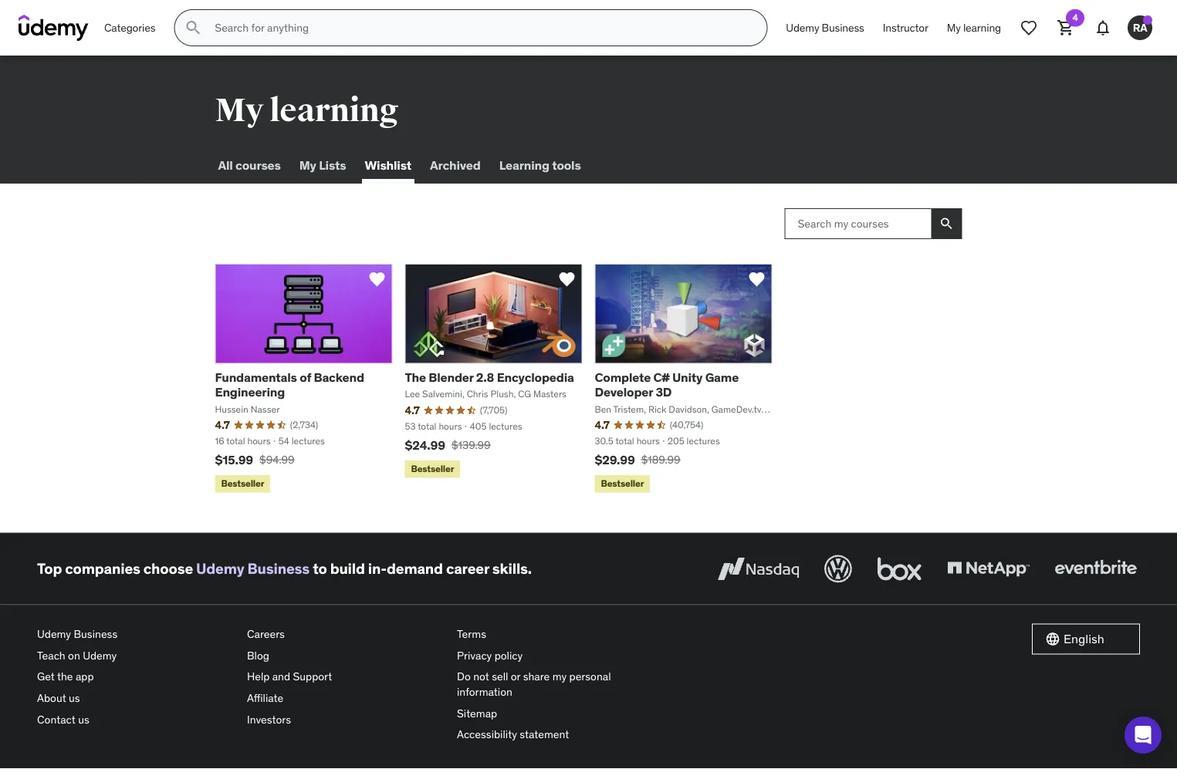 Task type: locate. For each thing, give the bounding box(es) containing it.
2734 reviews element
[[290, 419, 318, 432]]

0 horizontal spatial lectures
[[292, 435, 325, 447]]

bestseller down $15.99
[[221, 478, 264, 490]]

0 vertical spatial learning
[[963, 21, 1001, 35]]

learning
[[963, 21, 1001, 35], [269, 90, 399, 130]]

bestseller down $24.99
[[411, 463, 454, 475]]

us right about
[[69, 692, 80, 706]]

instructor link
[[874, 9, 938, 46]]

my learning up my lists
[[215, 90, 399, 130]]

my lists
[[299, 157, 346, 173]]

$15.99 $94.99
[[215, 452, 295, 468]]

learning
[[499, 157, 550, 173]]

learning up lists
[[269, 90, 399, 130]]

nasdaq image
[[714, 552, 803, 586]]

1 horizontal spatial learning
[[963, 21, 1001, 35]]

7705 reviews element
[[480, 404, 508, 417]]

affiliate link
[[247, 688, 445, 709]]

courses
[[236, 157, 281, 173]]

investors link
[[247, 709, 445, 731]]

hours up $24.99 $139.99
[[439, 421, 462, 432]]

my up all courses
[[215, 90, 264, 130]]

Search my courses text field
[[785, 208, 932, 239]]

2 horizontal spatial bestseller
[[601, 478, 644, 490]]

total right the 16
[[226, 435, 245, 447]]

205 lectures
[[668, 435, 720, 447]]

0 horizontal spatial my learning
[[215, 90, 399, 130]]

1 horizontal spatial remove from wishlist image
[[748, 270, 766, 289]]

1 vertical spatial my
[[215, 90, 264, 130]]

volkswagen image
[[822, 552, 855, 586]]

(2,734)
[[290, 419, 318, 431]]

contact us link
[[37, 709, 235, 731]]

0 horizontal spatial bestseller
[[221, 478, 264, 490]]

0 horizontal spatial learning
[[269, 90, 399, 130]]

0 vertical spatial business
[[822, 21, 865, 35]]

total for $15.99
[[226, 435, 245, 447]]

1 horizontal spatial my
[[299, 157, 316, 173]]

small image
[[1045, 632, 1061, 647]]

total for $24.99
[[418, 421, 437, 432]]

0 vertical spatial my
[[947, 21, 961, 35]]

2 remove from wishlist image from the left
[[748, 270, 766, 289]]

lectures down 7705 reviews element
[[489, 421, 522, 432]]

Search for anything text field
[[212, 15, 748, 41]]

2 horizontal spatial hours
[[637, 435, 660, 447]]

0 horizontal spatial my
[[215, 90, 264, 130]]

careers
[[247, 628, 285, 642]]

my left lists
[[299, 157, 316, 173]]

$29.99
[[595, 452, 635, 468]]

get the app link
[[37, 667, 235, 688]]

us right 'contact'
[[78, 713, 89, 727]]

ra
[[1133, 21, 1148, 34]]

blender
[[429, 369, 474, 385]]

total right 53
[[418, 421, 437, 432]]

0 vertical spatial my learning
[[947, 21, 1001, 35]]

business for udemy business teach on udemy get the app about us contact us
[[74, 628, 118, 642]]

1 vertical spatial my learning
[[215, 90, 399, 130]]

app
[[76, 670, 94, 684]]

hussein
[[215, 403, 248, 415]]

2 vertical spatial udemy business link
[[37, 624, 235, 646]]

business left the to
[[247, 560, 310, 578]]

and
[[272, 670, 290, 684]]

1 horizontal spatial total
[[418, 421, 437, 432]]

lectures for nasser
[[292, 435, 325, 447]]

40754 reviews element
[[670, 419, 704, 432]]

lectures down the 40754 reviews 'element'
[[687, 435, 720, 447]]

game
[[705, 369, 739, 385]]

encyclopedia
[[497, 369, 574, 385]]

4.7
[[405, 403, 420, 417], [215, 418, 230, 432], [595, 418, 610, 432]]

on
[[68, 649, 80, 663]]

0 horizontal spatial business
[[74, 628, 118, 642]]

1 vertical spatial learning
[[269, 90, 399, 130]]

learning left wishlist image
[[963, 21, 1001, 35]]

udemy
[[786, 21, 819, 35], [196, 560, 244, 578], [37, 628, 71, 642], [83, 649, 117, 663]]

business up on
[[74, 628, 118, 642]]

policy
[[495, 649, 523, 663]]

my
[[553, 670, 567, 684]]

$15.99
[[215, 452, 253, 468]]

(7,705)
[[480, 404, 508, 416]]

16
[[215, 435, 224, 447]]

bestseller for $15.99
[[221, 478, 264, 490]]

hours up $15.99 $94.99 in the bottom of the page
[[247, 435, 271, 447]]

hours down the pettie
[[637, 435, 660, 447]]

my for my learning link
[[947, 21, 961, 35]]

lectures for salvemini,
[[489, 421, 522, 432]]

0 horizontal spatial hours
[[247, 435, 271, 447]]

1 vertical spatial business
[[247, 560, 310, 578]]

remove from wishlist image for game
[[748, 270, 766, 289]]

fundamentals of backend engineering link
[[215, 369, 364, 400]]

4.7 for hussein
[[215, 418, 230, 432]]

fundamentals
[[215, 369, 297, 385]]

remove from wishlist image for encyclopedia
[[558, 270, 576, 289]]

0 horizontal spatial 4.7
[[215, 418, 230, 432]]

1 remove from wishlist image from the left
[[558, 270, 576, 289]]

udemy business link
[[777, 9, 874, 46], [196, 560, 310, 578], [37, 624, 235, 646]]

get
[[37, 670, 55, 684]]

skills.
[[492, 560, 532, 578]]

4.7 up the 16
[[215, 418, 230, 432]]

2 horizontal spatial my
[[947, 21, 961, 35]]

tristem,
[[613, 403, 646, 415]]

4
[[1073, 12, 1078, 24]]

$29.99 $189.99
[[595, 452, 681, 468]]

2 horizontal spatial lectures
[[687, 435, 720, 447]]

archived
[[430, 157, 481, 173]]

business
[[822, 21, 865, 35], [247, 560, 310, 578], [74, 628, 118, 642]]

sell
[[492, 670, 508, 684]]

$24.99 $139.99
[[405, 437, 491, 453]]

lectures
[[489, 421, 522, 432], [292, 435, 325, 447], [687, 435, 720, 447]]

4.7 for developer
[[595, 418, 610, 432]]

2 horizontal spatial total
[[616, 435, 634, 447]]

3d
[[656, 384, 672, 400]]

remove from wishlist image
[[558, 270, 576, 289], [748, 270, 766, 289]]

4.7 for lee
[[405, 403, 420, 417]]

categories
[[104, 21, 155, 35]]

total down gary
[[616, 435, 634, 447]]

plush,
[[491, 388, 516, 400]]

blog
[[247, 649, 269, 663]]

4.7 down the lee
[[405, 403, 420, 417]]

archived link
[[427, 147, 484, 184]]

lectures down 2734 reviews element
[[292, 435, 325, 447]]

careers blog help and support affiliate investors
[[247, 628, 332, 727]]

1 horizontal spatial lectures
[[489, 421, 522, 432]]

16 total hours
[[215, 435, 271, 447]]

help
[[247, 670, 270, 684]]

wishlist link
[[362, 147, 415, 184]]

my learning left wishlist image
[[947, 21, 1001, 35]]

4.7 down ben
[[595, 418, 610, 432]]

wishlist image
[[1020, 19, 1038, 37]]

0 horizontal spatial total
[[226, 435, 245, 447]]

business left instructor
[[822, 21, 865, 35]]

learning tools link
[[496, 147, 584, 184]]

ra link
[[1122, 9, 1159, 46]]

0 vertical spatial udemy business link
[[777, 9, 874, 46]]

statement
[[520, 728, 569, 742]]

english button
[[1032, 624, 1140, 655]]

0 horizontal spatial remove from wishlist image
[[558, 270, 576, 289]]

2 horizontal spatial business
[[822, 21, 865, 35]]

405
[[470, 421, 487, 432]]

1 horizontal spatial hours
[[439, 421, 462, 432]]

2.8
[[476, 369, 494, 385]]

2 vertical spatial my
[[299, 157, 316, 173]]

to
[[313, 560, 327, 578]]

2 vertical spatial business
[[74, 628, 118, 642]]

of
[[300, 369, 311, 385]]

2 horizontal spatial 4.7
[[595, 418, 610, 432]]

my right instructor
[[947, 21, 961, 35]]

bestseller down '$29.99'
[[601, 478, 644, 490]]

box image
[[874, 552, 926, 586]]

1 horizontal spatial 4.7
[[405, 403, 420, 417]]

the
[[405, 369, 426, 385]]

1 horizontal spatial bestseller
[[411, 463, 454, 475]]

business inside udemy business teach on udemy get the app about us contact us
[[74, 628, 118, 642]]

total
[[418, 421, 437, 432], [226, 435, 245, 447], [616, 435, 634, 447]]

all
[[218, 157, 233, 173]]

ben
[[595, 403, 612, 415]]

business for udemy business
[[822, 21, 865, 35]]

investors
[[247, 713, 291, 727]]

wishlist
[[365, 157, 411, 173]]

53
[[405, 421, 416, 432]]

choose
[[143, 560, 193, 578]]



Task type: vqa. For each thing, say whether or not it's contained in the screenshot.
top learning
yes



Task type: describe. For each thing, give the bounding box(es) containing it.
shopping cart with 4 items image
[[1057, 19, 1076, 37]]

sitemap link
[[457, 703, 655, 725]]

unity
[[673, 369, 703, 385]]

4 link
[[1048, 9, 1085, 46]]

54 lectures
[[279, 435, 325, 447]]

do not sell or share my personal information button
[[457, 667, 655, 703]]

do
[[457, 670, 471, 684]]

bestseller for $29.99
[[601, 478, 644, 490]]

(40,754)
[[670, 419, 704, 431]]

developer
[[595, 384, 653, 400]]

categories button
[[95, 9, 165, 46]]

blog link
[[247, 646, 445, 667]]

1 horizontal spatial business
[[247, 560, 310, 578]]

405 lectures
[[470, 421, 522, 432]]

all courses link
[[215, 147, 284, 184]]

1 vertical spatial udemy business link
[[196, 560, 310, 578]]

all courses
[[218, 157, 281, 173]]

the blender 2.8 encyclopedia lee salvemini, chris plush, cg masters
[[405, 369, 574, 400]]

54
[[279, 435, 289, 447]]

davidson,
[[669, 403, 710, 415]]

in-
[[368, 560, 387, 578]]

the blender 2.8 encyclopedia link
[[405, 369, 574, 385]]

0 vertical spatial us
[[69, 692, 80, 706]]

my for my lists link
[[299, 157, 316, 173]]

hours for $29.99
[[637, 435, 660, 447]]

hours for $24.99
[[439, 421, 462, 432]]

search image
[[939, 216, 955, 232]]

terms
[[457, 628, 486, 642]]

terms privacy policy do not sell or share my personal information sitemap accessibility statement
[[457, 628, 611, 742]]

bestseller for $24.99
[[411, 463, 454, 475]]

complete c# unity game developer 3d ben tristem, rick davidson, gamedev.tv team, gary pettie
[[595, 369, 762, 428]]

english
[[1064, 631, 1105, 647]]

$94.99
[[259, 453, 295, 467]]

total for $29.99
[[616, 435, 634, 447]]

pettie
[[643, 416, 668, 428]]

gary
[[622, 416, 641, 428]]

affiliate
[[247, 692, 284, 706]]

you have alerts image
[[1143, 15, 1153, 25]]

30.5
[[595, 435, 614, 447]]

terms link
[[457, 624, 655, 646]]

hours for $15.99
[[247, 435, 271, 447]]

contact
[[37, 713, 76, 727]]

eventbrite image
[[1052, 552, 1140, 586]]

careers link
[[247, 624, 445, 646]]

backend
[[314, 369, 364, 385]]

team,
[[595, 416, 619, 428]]

instructor
[[883, 21, 929, 35]]

tools
[[552, 157, 581, 173]]

privacy
[[457, 649, 492, 663]]

support
[[293, 670, 332, 684]]

learning tools
[[499, 157, 581, 173]]

share
[[523, 670, 550, 684]]

udemy image
[[19, 15, 89, 41]]

cg
[[518, 388, 531, 400]]

1 vertical spatial us
[[78, 713, 89, 727]]

privacy policy link
[[457, 646, 655, 667]]

lists
[[319, 157, 346, 173]]

gamedev.tv
[[712, 403, 762, 415]]

personal
[[569, 670, 611, 684]]

salvemini,
[[422, 388, 465, 400]]

1 horizontal spatial my learning
[[947, 21, 1001, 35]]

engineering
[[215, 384, 285, 400]]

udemy business teach on udemy get the app about us contact us
[[37, 628, 118, 727]]

fundamentals of backend engineering hussein nasser
[[215, 369, 364, 415]]

about us link
[[37, 688, 235, 709]]

remove from wishlist image
[[368, 270, 386, 289]]

teach
[[37, 649, 65, 663]]

not
[[473, 670, 489, 684]]

$189.99
[[641, 453, 681, 467]]

demand
[[387, 560, 443, 578]]

career
[[446, 560, 489, 578]]

teach on udemy link
[[37, 646, 235, 667]]

my lists link
[[296, 147, 349, 184]]

complete c# unity game developer 3d link
[[595, 369, 739, 400]]

udemy business
[[786, 21, 865, 35]]

or
[[511, 670, 521, 684]]

nasser
[[251, 403, 280, 415]]

notifications image
[[1094, 19, 1113, 37]]

c#
[[654, 369, 670, 385]]

build
[[330, 560, 365, 578]]

lectures for 3d
[[687, 435, 720, 447]]

masters
[[534, 388, 567, 400]]

netapp image
[[944, 552, 1033, 586]]

submit search image
[[184, 19, 203, 37]]

accessibility statement link
[[457, 725, 655, 746]]

rick
[[648, 403, 667, 415]]

help and support link
[[247, 667, 445, 688]]

$24.99
[[405, 437, 445, 453]]



